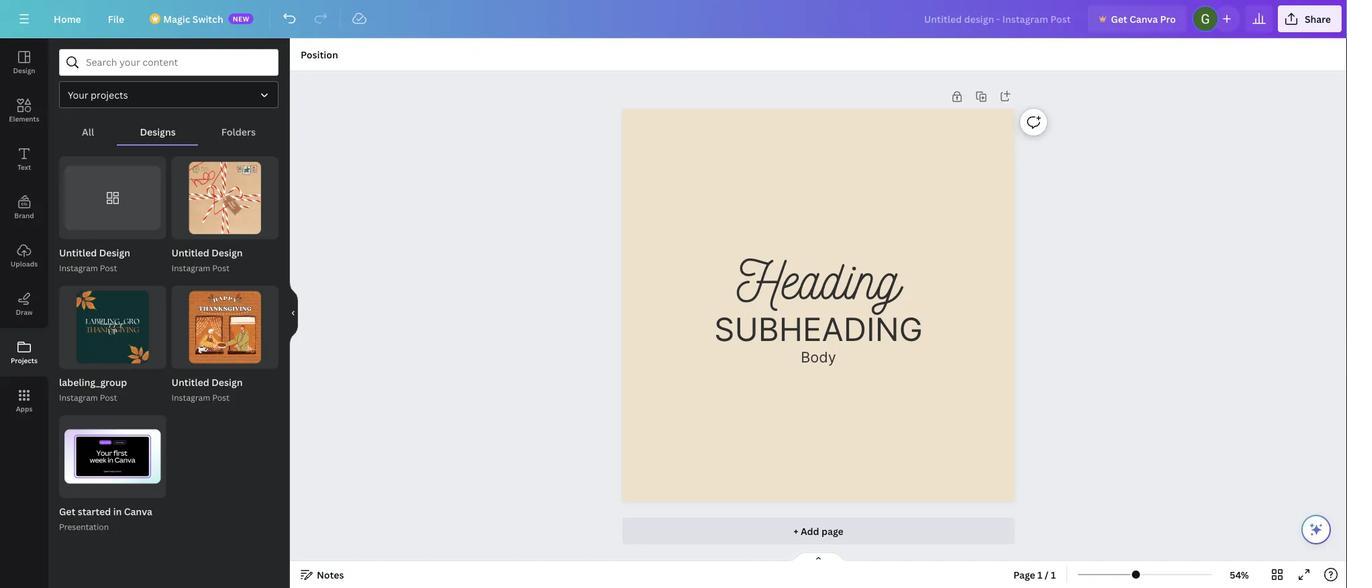 Task type: describe. For each thing, give the bounding box(es) containing it.
brand
[[14, 211, 34, 220]]

labeling_group instagram post
[[59, 376, 127, 403]]

canva assistant image
[[1309, 522, 1325, 538]]

page
[[1014, 568, 1036, 581]]

post inside labeling_group instagram post
[[100, 392, 117, 403]]

page 1 / 1
[[1014, 568, 1056, 581]]

get canva pro
[[1112, 12, 1177, 25]]

add
[[801, 525, 820, 538]]

apps
[[16, 404, 32, 413]]

heading subheading body
[[715, 244, 923, 366]]

home link
[[43, 5, 92, 32]]

share
[[1305, 12, 1332, 25]]

canva inside get started in canva presentation
[[124, 505, 152, 518]]

show pages image
[[787, 552, 851, 563]]

design button
[[0, 38, 48, 87]]

presentation
[[59, 521, 109, 532]]

+ add page button
[[623, 518, 1015, 545]]

1 of 12
[[246, 227, 272, 236]]

get for get started in canva presentation
[[59, 505, 75, 518]]

designs button
[[117, 119, 199, 144]]

apps button
[[0, 377, 48, 425]]

Select ownership filter button
[[59, 81, 279, 108]]

projects
[[11, 356, 38, 365]]

/
[[1045, 568, 1049, 581]]

all button
[[59, 119, 117, 144]]

magic
[[163, 12, 190, 25]]

designs
[[140, 125, 176, 138]]

1 of 27
[[134, 485, 160, 495]]

main menu bar
[[0, 0, 1348, 38]]

new
[[233, 14, 250, 23]]

side panel tab list
[[0, 38, 48, 425]]

Design title text field
[[914, 5, 1083, 32]]

page
[[822, 525, 844, 538]]

folders button
[[199, 119, 279, 144]]

get started in canva presentation
[[59, 505, 152, 532]]

notes
[[317, 568, 344, 581]]

text
[[17, 163, 31, 172]]

all
[[82, 125, 94, 138]]

+ add page
[[794, 525, 844, 538]]

+
[[794, 525, 799, 538]]

54% button
[[1218, 564, 1262, 586]]

hide image
[[289, 281, 298, 346]]

draw
[[16, 308, 33, 317]]



Task type: vqa. For each thing, say whether or not it's contained in the screenshot.
1 of 27 group
yes



Task type: locate. For each thing, give the bounding box(es) containing it.
1 horizontal spatial get
[[1112, 12, 1128, 25]]

1
[[246, 227, 250, 236], [134, 485, 138, 495], [1038, 568, 1043, 581], [1051, 568, 1056, 581]]

projects
[[91, 88, 128, 101]]

uploads button
[[0, 232, 48, 280]]

get for get canva pro
[[1112, 12, 1128, 25]]

file
[[108, 12, 124, 25]]

position
[[301, 48, 338, 61]]

1 left 27
[[134, 485, 138, 495]]

body
[[801, 349, 837, 366]]

of for get started in canva
[[140, 485, 150, 495]]

canva
[[1130, 12, 1159, 25], [124, 505, 152, 518]]

0 horizontal spatial canva
[[124, 505, 152, 518]]

notes button
[[295, 564, 350, 586]]

projects button
[[0, 328, 48, 377]]

of left 12
[[252, 227, 262, 236]]

1 vertical spatial canva
[[124, 505, 152, 518]]

brand button
[[0, 183, 48, 232]]

get
[[1112, 12, 1128, 25], [59, 505, 75, 518]]

labeling_group group
[[59, 286, 166, 404]]

54%
[[1230, 568, 1250, 581]]

switch
[[193, 12, 223, 25]]

your projects
[[68, 88, 128, 101]]

uploads
[[11, 259, 38, 268]]

started
[[78, 505, 111, 518]]

0 vertical spatial canva
[[1130, 12, 1159, 25]]

get up presentation
[[59, 505, 75, 518]]

get inside get started in canva presentation
[[59, 505, 75, 518]]

1 right /
[[1051, 568, 1056, 581]]

subheading
[[715, 310, 923, 349]]

untitled
[[59, 247, 97, 259], [172, 247, 209, 259], [172, 376, 209, 389]]

pro
[[1161, 12, 1177, 25]]

get left pro
[[1112, 12, 1128, 25]]

of left 27
[[140, 485, 150, 495]]

untitled design group
[[59, 156, 166, 275], [172, 156, 279, 275], [172, 286, 279, 404]]

0 horizontal spatial get
[[59, 505, 75, 518]]

labeling_group
[[59, 376, 127, 389]]

1 left 12
[[246, 227, 250, 236]]

untitled design instagram post
[[59, 247, 130, 274], [172, 247, 243, 274], [172, 376, 243, 403]]

12
[[264, 227, 272, 236]]

elements button
[[0, 87, 48, 135]]

27
[[152, 485, 160, 495]]

1 left /
[[1038, 568, 1043, 581]]

1 horizontal spatial of
[[252, 227, 262, 236]]

design
[[13, 66, 35, 75], [99, 247, 130, 259], [212, 247, 243, 259], [212, 376, 243, 389]]

draw button
[[0, 280, 48, 328]]

heading
[[737, 244, 901, 310]]

1 of 12 group
[[172, 156, 279, 240]]

your
[[68, 88, 88, 101]]

of
[[252, 227, 262, 236], [140, 485, 150, 495]]

get inside button
[[1112, 12, 1128, 25]]

instagram
[[59, 263, 98, 274], [172, 263, 210, 274], [59, 392, 98, 403], [172, 392, 210, 403]]

1 inside the 'get started in canva' group
[[134, 485, 138, 495]]

share button
[[1279, 5, 1342, 32]]

folders
[[222, 125, 256, 138]]

position button
[[295, 44, 344, 65]]

canva inside button
[[1130, 12, 1159, 25]]

of inside the 'get started in canva' group
[[140, 485, 150, 495]]

post
[[100, 263, 117, 274], [212, 263, 230, 274], [100, 392, 117, 403], [212, 392, 230, 403]]

magic switch
[[163, 12, 223, 25]]

get canva pro button
[[1089, 5, 1187, 32]]

elements
[[9, 114, 39, 123]]

0 vertical spatial of
[[252, 227, 262, 236]]

file button
[[97, 5, 135, 32]]

1 vertical spatial of
[[140, 485, 150, 495]]

1 horizontal spatial canva
[[1130, 12, 1159, 25]]

0 vertical spatial get
[[1112, 12, 1128, 25]]

text button
[[0, 135, 48, 183]]

in
[[113, 505, 122, 518]]

instagram inside labeling_group instagram post
[[59, 392, 98, 403]]

group
[[59, 156, 166, 240], [59, 286, 166, 369], [172, 286, 279, 369]]

of for untitled design
[[252, 227, 262, 236]]

1 of 27 group
[[59, 415, 166, 498]]

home
[[54, 12, 81, 25]]

1 vertical spatial get
[[59, 505, 75, 518]]

canva right "in"
[[124, 505, 152, 518]]

design inside button
[[13, 66, 35, 75]]

get started in canva group
[[59, 415, 166, 534]]

canva left pro
[[1130, 12, 1159, 25]]

0 horizontal spatial of
[[140, 485, 150, 495]]

Search your content search field
[[86, 50, 270, 75]]



